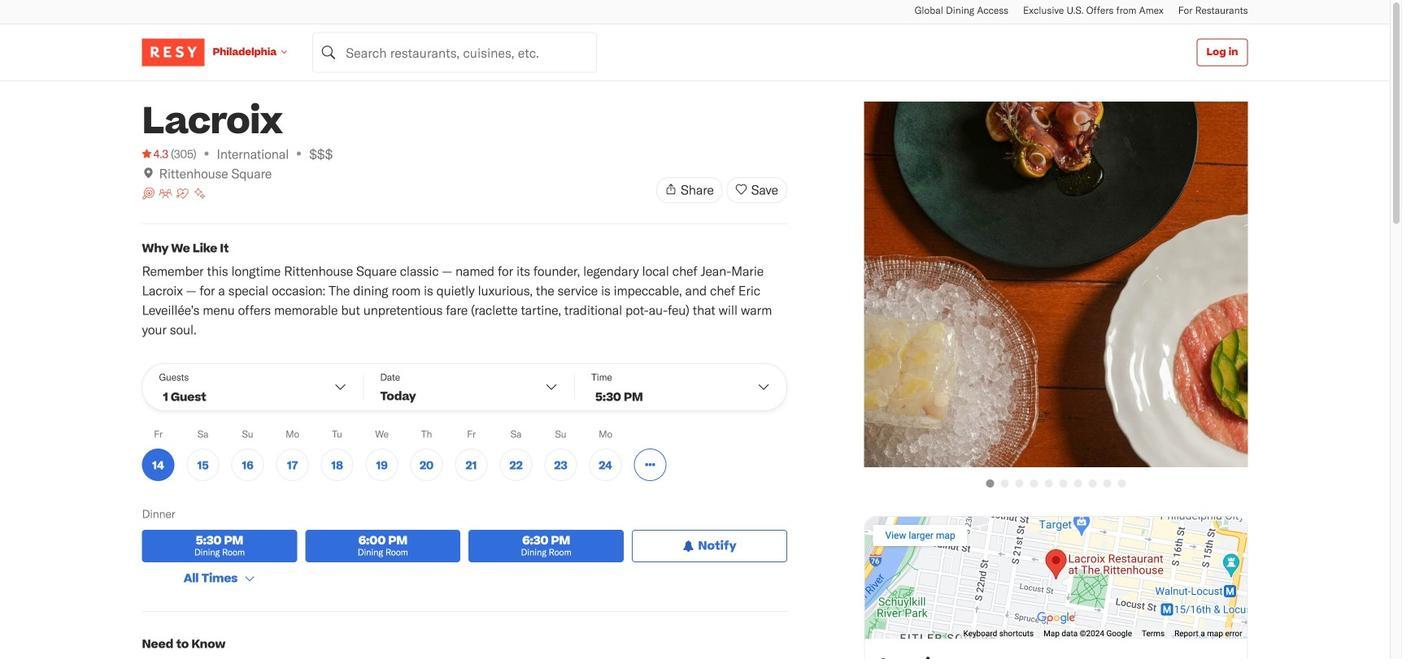 Task type: describe. For each thing, give the bounding box(es) containing it.
Search restaurants, cuisines, etc. text field
[[313, 32, 597, 73]]



Task type: locate. For each thing, give the bounding box(es) containing it.
None field
[[313, 32, 597, 73]]

4.3 out of 5 stars image
[[142, 146, 168, 162]]



Task type: vqa. For each thing, say whether or not it's contained in the screenshot.
4.8 out of 5 stars 'icon'
no



